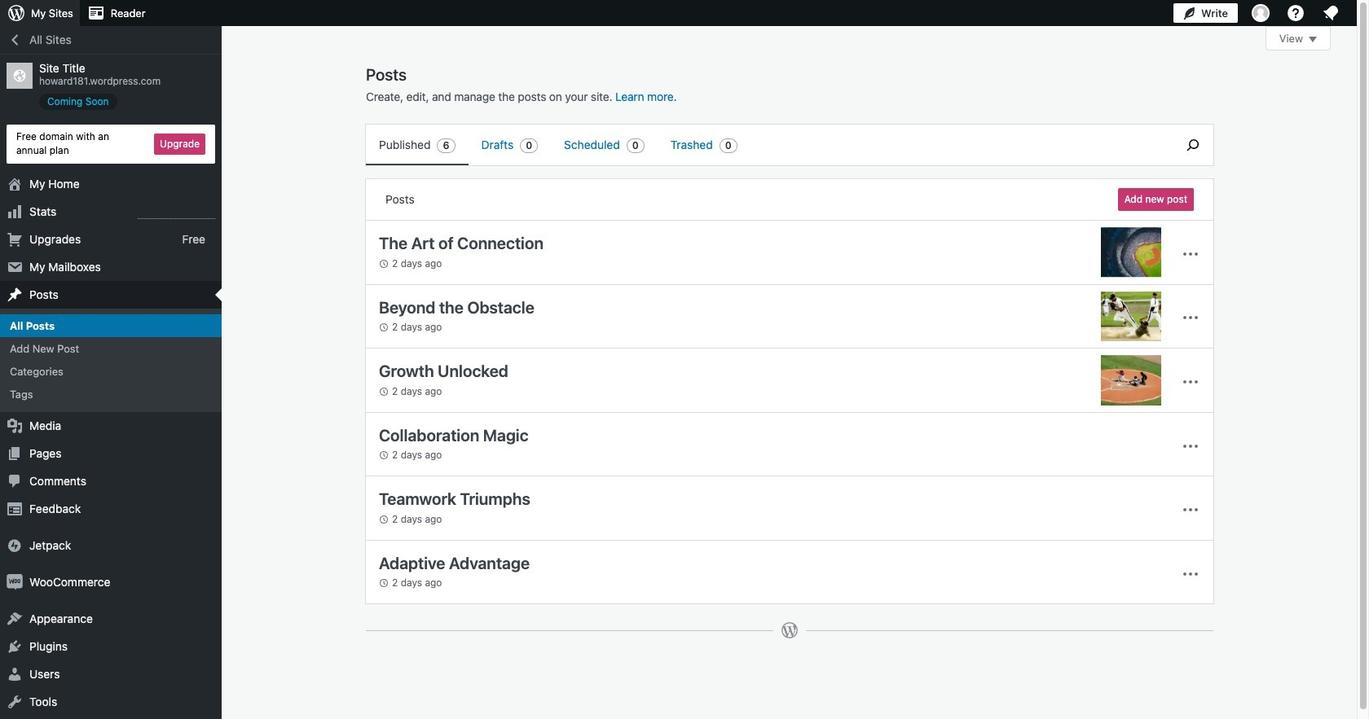 Task type: describe. For each thing, give the bounding box(es) containing it.
closed image
[[1309, 37, 1317, 42]]

2 toggle menu image from the top
[[1181, 565, 1201, 584]]

4 toggle menu image from the top
[[1181, 501, 1201, 520]]

2 toggle menu image from the top
[[1181, 308, 1201, 328]]

highest hourly views 0 image
[[138, 208, 215, 219]]

help image
[[1286, 3, 1306, 23]]

3 toggle menu image from the top
[[1181, 372, 1201, 392]]



Task type: vqa. For each thing, say whether or not it's contained in the screenshot.
bottommost Toggle menu icon
yes



Task type: locate. For each thing, give the bounding box(es) containing it.
2 img image from the top
[[7, 575, 23, 591]]

1 vertical spatial toggle menu image
[[1181, 565, 1201, 584]]

1 vertical spatial img image
[[7, 575, 23, 591]]

manage your notifications image
[[1321, 3, 1341, 23]]

my profile image
[[1252, 4, 1270, 22]]

1 img image from the top
[[7, 538, 23, 555]]

0 vertical spatial toggle menu image
[[1181, 436, 1201, 456]]

toggle menu image
[[1181, 436, 1201, 456], [1181, 565, 1201, 584]]

img image
[[7, 538, 23, 555], [7, 575, 23, 591]]

None search field
[[1173, 125, 1214, 165]]

toggle menu image
[[1181, 244, 1201, 264], [1181, 308, 1201, 328], [1181, 372, 1201, 392], [1181, 501, 1201, 520]]

main content
[[365, 26, 1331, 657]]

1 toggle menu image from the top
[[1181, 436, 1201, 456]]

1 toggle menu image from the top
[[1181, 244, 1201, 264]]

menu
[[366, 125, 1165, 165]]

0 vertical spatial img image
[[7, 538, 23, 555]]

open search image
[[1173, 135, 1214, 155]]



